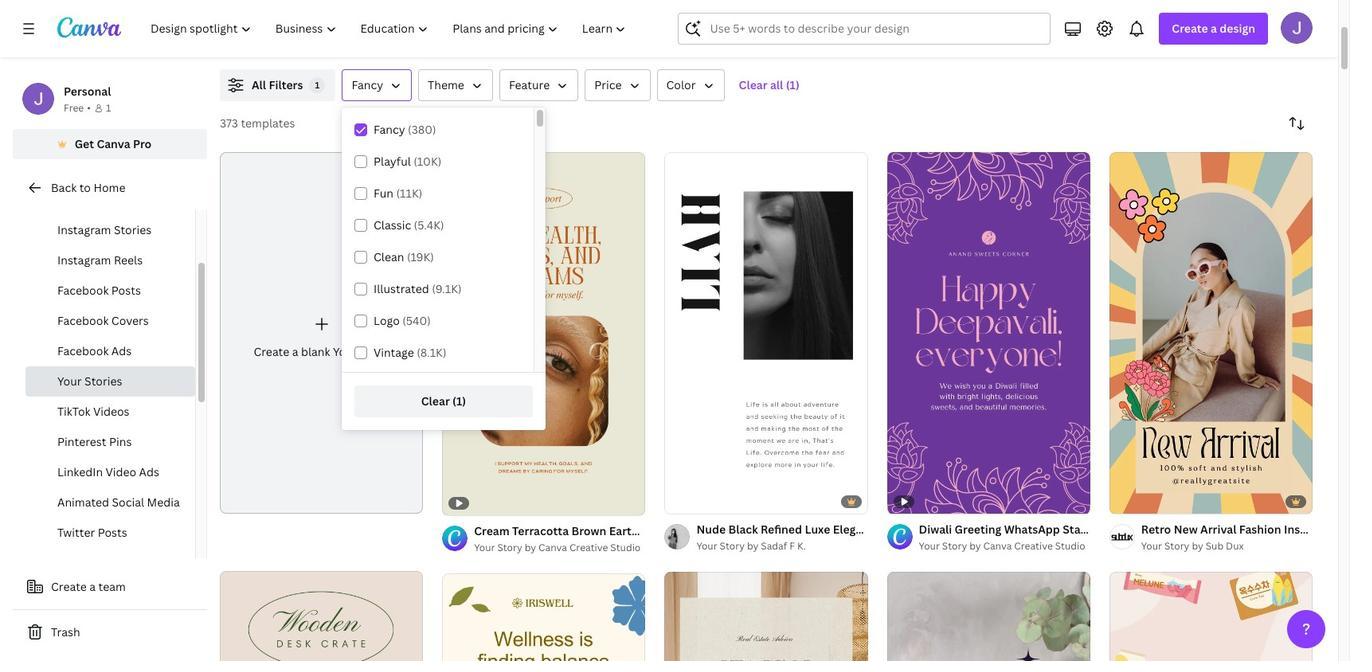 Task type: describe. For each thing, give the bounding box(es) containing it.
clear for clear (1)
[[421, 394, 450, 409]]

1 horizontal spatial your story by canva creative studio
[[919, 539, 1086, 553]]

refined
[[761, 522, 803, 537]]

0 horizontal spatial studio
[[611, 541, 641, 554]]

get
[[75, 136, 94, 151]]

1 filter options selected element
[[310, 77, 326, 93]]

fancy for fancy (380)
[[374, 122, 405, 137]]

vintage (8.1k)
[[374, 345, 447, 360]]

personal
[[64, 84, 111, 99]]

logo (540)
[[374, 313, 431, 328]]

by inside nude black refined luxe elegant beauty studio your story your story by sadaf f k.
[[748, 539, 759, 553]]

black
[[729, 522, 758, 537]]

1 inside 1 filter options selected element
[[315, 79, 320, 91]]

color button
[[657, 69, 725, 101]]

clear (1)
[[421, 394, 466, 409]]

blank
[[301, 344, 330, 359]]

videos
[[93, 404, 130, 419]]

create a blank your story element
[[220, 152, 423, 514]]

facebook for facebook ads
[[57, 344, 109, 359]]

jacob simon image
[[1282, 12, 1313, 44]]

linkedin video ads link
[[26, 457, 195, 488]]

instagram reels link
[[26, 245, 195, 276]]

playful
[[374, 154, 411, 169]]

twitter posts
[[57, 525, 127, 540]]

twitter
[[57, 525, 95, 540]]

0 horizontal spatial ads
[[111, 344, 132, 359]]

create for create a team
[[51, 579, 87, 595]]

facebook posts link
[[26, 276, 195, 306]]

arrival
[[1201, 522, 1237, 537]]

logo
[[374, 313, 400, 328]]

k.
[[798, 539, 807, 553]]

0 horizontal spatial creative
[[570, 541, 608, 554]]

to
[[79, 180, 91, 195]]

posts for instagram posts
[[114, 192, 143, 207]]

instagram for instagram posts
[[57, 192, 111, 207]]

price
[[595, 77, 622, 92]]

fancy for fancy
[[352, 77, 383, 92]]

illustrated (9.1k)
[[374, 281, 462, 296]]

retro new arrival fashion instagram st your story by sub dux
[[1142, 522, 1351, 553]]

373
[[220, 116, 238, 131]]

nude black refined luxe elegant beauty studio your story image
[[665, 152, 868, 514]]

dux
[[1227, 539, 1245, 553]]

animated social media
[[57, 495, 180, 510]]

(19k)
[[407, 249, 434, 265]]

1 horizontal spatial creative
[[1015, 539, 1053, 553]]

modern purple tips healty skin instagram story image
[[888, 572, 1091, 662]]

tiktok videos link
[[26, 397, 195, 427]]

clean (19k)
[[374, 249, 434, 265]]

color
[[667, 77, 696, 92]]

facebook for facebook covers
[[57, 313, 109, 328]]

instagram stories link
[[26, 215, 195, 245]]

home
[[94, 180, 126, 195]]

(1) inside clear (1) button
[[453, 394, 466, 409]]

1 horizontal spatial your story by canva creative studio link
[[919, 539, 1091, 554]]

create a team button
[[13, 571, 207, 603]]

instagram posts link
[[26, 185, 195, 215]]

Search search field
[[710, 14, 1041, 44]]

a for design
[[1211, 21, 1218, 36]]

clear all (1) button
[[731, 69, 808, 101]]

get canva pro
[[75, 136, 152, 151]]

clear for clear all (1)
[[739, 77, 768, 92]]

pinterest
[[57, 434, 106, 450]]

by inside retro new arrival fashion instagram st your story by sub dux
[[1193, 539, 1204, 553]]

playful (10k)
[[374, 154, 442, 169]]

posts for twitter posts
[[98, 525, 127, 540]]

design
[[1220, 21, 1256, 36]]

free •
[[64, 101, 91, 115]]

pro
[[133, 136, 152, 151]]

elegant
[[833, 522, 874, 537]]

sub
[[1206, 539, 1224, 553]]

studio inside nude black refined luxe elegant beauty studio your story your story by sadaf f k.
[[918, 522, 954, 537]]

(10k)
[[414, 154, 442, 169]]

illustrated
[[374, 281, 429, 296]]

(540)
[[403, 313, 431, 328]]

create for create a design
[[1173, 21, 1209, 36]]

back
[[51, 180, 77, 195]]

pinterest pins link
[[26, 427, 195, 457]]

create a blank your story link
[[220, 152, 423, 514]]

posts for facebook posts
[[111, 283, 141, 298]]

new
[[1174, 522, 1198, 537]]

f
[[790, 539, 795, 553]]

filters
[[269, 77, 303, 92]]

373 templates
[[220, 116, 295, 131]]

create a design button
[[1160, 13, 1269, 45]]

st
[[1342, 522, 1351, 537]]

your stories
[[57, 374, 122, 389]]

all
[[771, 77, 784, 92]]

tiktok
[[57, 404, 91, 419]]

theme button
[[419, 69, 493, 101]]

stories for instagram stories
[[114, 222, 152, 238]]

retro new arrival fashion instagram story image
[[1110, 152, 1313, 514]]

pins
[[109, 434, 132, 450]]

all
[[252, 77, 266, 92]]

your story by sadaf f k. link
[[697, 539, 868, 554]]

back to home
[[51, 180, 126, 195]]

facebook for facebook posts
[[57, 283, 109, 298]]

0 horizontal spatial your story by canva creative studio link
[[474, 540, 646, 556]]

fancy button
[[342, 69, 412, 101]]

(1) inside clear all (1) button
[[786, 77, 800, 92]]

clear all (1)
[[739, 77, 800, 92]]

fancy (380)
[[374, 122, 436, 137]]

0 horizontal spatial 1
[[106, 101, 111, 115]]



Task type: locate. For each thing, give the bounding box(es) containing it.
facebook covers link
[[26, 306, 195, 336]]

trash link
[[13, 617, 207, 649]]

team
[[98, 579, 126, 595]]

create inside button
[[51, 579, 87, 595]]

facebook up the facebook ads
[[57, 313, 109, 328]]

create left team
[[51, 579, 87, 595]]

stories
[[114, 222, 152, 238], [85, 374, 122, 389]]

3 facebook from the top
[[57, 344, 109, 359]]

1 horizontal spatial 1
[[315, 79, 320, 91]]

covers
[[111, 313, 149, 328]]

a inside button
[[89, 579, 96, 595]]

0 horizontal spatial a
[[89, 579, 96, 595]]

realtor home staging tips (instagram story image
[[665, 572, 868, 662]]

0 horizontal spatial canva
[[97, 136, 130, 151]]

canva inside button
[[97, 136, 130, 151]]

posts down the animated social media link
[[98, 525, 127, 540]]

facebook down instagram reels
[[57, 283, 109, 298]]

0 vertical spatial 1
[[315, 79, 320, 91]]

1 horizontal spatial clear
[[739, 77, 768, 92]]

create a blank your story
[[254, 344, 390, 359]]

0 vertical spatial a
[[1211, 21, 1218, 36]]

0 vertical spatial posts
[[114, 192, 143, 207]]

your inside retro new arrival fashion instagram st your story by sub dux
[[1142, 539, 1163, 553]]

ads down covers
[[111, 344, 132, 359]]

1 horizontal spatial a
[[292, 344, 299, 359]]

all filters
[[252, 77, 303, 92]]

story inside retro new arrival fashion instagram st your story by sub dux
[[1165, 539, 1190, 553]]

0 vertical spatial fancy
[[352, 77, 383, 92]]

a
[[1211, 21, 1218, 36], [292, 344, 299, 359], [89, 579, 96, 595]]

sadaf
[[761, 539, 788, 553]]

facebook ads
[[57, 344, 132, 359]]

1 horizontal spatial studio
[[918, 522, 954, 537]]

(5.4k)
[[414, 218, 444, 233]]

social
[[112, 495, 144, 510]]

2 horizontal spatial canva
[[984, 539, 1012, 553]]

0 vertical spatial create
[[1173, 21, 1209, 36]]

0 vertical spatial stories
[[114, 222, 152, 238]]

instagram for instagram stories
[[57, 222, 111, 238]]

facebook inside facebook ads link
[[57, 344, 109, 359]]

nude black refined luxe elegant beauty studio your story link
[[697, 521, 1013, 539]]

feature button
[[500, 69, 579, 101]]

templates
[[241, 116, 295, 131]]

fun (11k)
[[374, 186, 423, 201]]

None search field
[[679, 13, 1052, 45]]

clean
[[374, 249, 404, 265]]

stories inside "link"
[[114, 222, 152, 238]]

clear
[[739, 77, 768, 92], [421, 394, 450, 409]]

2 vertical spatial create
[[51, 579, 87, 595]]

1 vertical spatial stories
[[85, 374, 122, 389]]

(9.1k)
[[432, 281, 462, 296]]

2 horizontal spatial a
[[1211, 21, 1218, 36]]

ads right 'video'
[[139, 465, 159, 480]]

instagram for instagram reels
[[57, 253, 111, 268]]

your
[[333, 344, 358, 359], [57, 374, 82, 389], [956, 522, 981, 537], [697, 539, 718, 553], [919, 539, 940, 553], [1142, 539, 1163, 553], [474, 541, 495, 554]]

0 vertical spatial ads
[[111, 344, 132, 359]]

1 horizontal spatial ads
[[139, 465, 159, 480]]

a left team
[[89, 579, 96, 595]]

2 horizontal spatial create
[[1173, 21, 1209, 36]]

1 facebook from the top
[[57, 283, 109, 298]]

instagram posts
[[57, 192, 143, 207]]

0 horizontal spatial (1)
[[453, 394, 466, 409]]

nude
[[697, 522, 726, 537]]

2 facebook from the top
[[57, 313, 109, 328]]

clear down (8.1k)
[[421, 394, 450, 409]]

create inside dropdown button
[[1173, 21, 1209, 36]]

a for blank
[[292, 344, 299, 359]]

retro new arrival fashion instagram st link
[[1142, 521, 1351, 539]]

create left blank
[[254, 344, 290, 359]]

1 vertical spatial clear
[[421, 394, 450, 409]]

create for create a blank your story
[[254, 344, 290, 359]]

by
[[748, 539, 759, 553], [970, 539, 982, 553], [1193, 539, 1204, 553], [525, 541, 537, 554]]

nude black refined luxe elegant beauty studio your story your story by sadaf f k.
[[697, 522, 1013, 553]]

price button
[[585, 69, 651, 101]]

(8.1k)
[[417, 345, 447, 360]]

clear left 'all'
[[739, 77, 768, 92]]

a left blank
[[292, 344, 299, 359]]

retro
[[1142, 522, 1172, 537]]

studio
[[918, 522, 954, 537], [1056, 539, 1086, 553], [611, 541, 641, 554]]

stories down facebook ads link
[[85, 374, 122, 389]]

instagram inside retro new arrival fashion instagram st your story by sub dux
[[1285, 522, 1339, 537]]

linkedin video ads
[[57, 465, 159, 480]]

facebook posts
[[57, 283, 141, 298]]

facebook inside facebook posts link
[[57, 283, 109, 298]]

1 vertical spatial (1)
[[453, 394, 466, 409]]

free
[[64, 101, 84, 115]]

(380)
[[408, 122, 436, 137]]

classic
[[374, 218, 411, 233]]

animated social media link
[[26, 488, 195, 518]]

0 horizontal spatial your story by canva creative studio
[[474, 541, 641, 554]]

vintage
[[374, 345, 414, 360]]

1 vertical spatial create
[[254, 344, 290, 359]]

fancy up playful at the top of the page
[[374, 122, 405, 137]]

facebook inside facebook covers link
[[57, 313, 109, 328]]

a for team
[[89, 579, 96, 595]]

1 vertical spatial facebook
[[57, 313, 109, 328]]

1 right filters
[[315, 79, 320, 91]]

a left design
[[1211, 21, 1218, 36]]

posts down reels on the left of the page
[[111, 283, 141, 298]]

top level navigation element
[[140, 13, 640, 45]]

reels
[[114, 253, 143, 268]]

your story by canva creative studio link
[[919, 539, 1091, 554], [474, 540, 646, 556]]

1 right •
[[106, 101, 111, 115]]

1 horizontal spatial (1)
[[786, 77, 800, 92]]

create a design
[[1173, 21, 1256, 36]]

luxe
[[805, 522, 831, 537]]

linkedin
[[57, 465, 103, 480]]

create
[[1173, 21, 1209, 36], [254, 344, 290, 359], [51, 579, 87, 595]]

instagram inside "link"
[[57, 222, 111, 238]]

beauty
[[877, 522, 915, 537]]

create left design
[[1173, 21, 1209, 36]]

instagram reels
[[57, 253, 143, 268]]

stories for your stories
[[85, 374, 122, 389]]

1 vertical spatial posts
[[111, 283, 141, 298]]

fun
[[374, 186, 394, 201]]

1 vertical spatial a
[[292, 344, 299, 359]]

•
[[87, 101, 91, 115]]

0 vertical spatial (1)
[[786, 77, 800, 92]]

a inside dropdown button
[[1211, 21, 1218, 36]]

media
[[147, 495, 180, 510]]

your story by canva creative studio
[[919, 539, 1086, 553], [474, 541, 641, 554]]

1 vertical spatial ads
[[139, 465, 159, 480]]

clear (1) button
[[355, 386, 533, 418]]

0 horizontal spatial create
[[51, 579, 87, 595]]

0 horizontal spatial clear
[[421, 394, 450, 409]]

0 vertical spatial facebook
[[57, 283, 109, 298]]

2 vertical spatial facebook
[[57, 344, 109, 359]]

posts up instagram stories "link"
[[114, 192, 143, 207]]

get canva pro button
[[13, 129, 207, 159]]

1 horizontal spatial canva
[[539, 541, 567, 554]]

2 vertical spatial posts
[[98, 525, 127, 540]]

trash
[[51, 625, 80, 640]]

theme
[[428, 77, 465, 92]]

2 horizontal spatial studio
[[1056, 539, 1086, 553]]

video
[[106, 465, 136, 480]]

pinterest pins
[[57, 434, 132, 450]]

(1)
[[786, 77, 800, 92], [453, 394, 466, 409]]

stories up reels on the left of the page
[[114, 222, 152, 238]]

pastel fancy snacks meals background instagram story image
[[1110, 572, 1313, 662]]

fancy right 1 filter options selected element
[[352, 77, 383, 92]]

instagram stories
[[57, 222, 152, 238]]

feature
[[509, 77, 550, 92]]

(11k)
[[396, 186, 423, 201]]

create a team
[[51, 579, 126, 595]]

animated
[[57, 495, 109, 510]]

1 vertical spatial fancy
[[374, 122, 405, 137]]

1 horizontal spatial create
[[254, 344, 290, 359]]

0 vertical spatial clear
[[739, 77, 768, 92]]

1 vertical spatial 1
[[106, 101, 111, 115]]

fancy inside fancy button
[[352, 77, 383, 92]]

facebook covers
[[57, 313, 149, 328]]

2 vertical spatial a
[[89, 579, 96, 595]]

facebook ads link
[[26, 336, 195, 367]]

Sort by button
[[1282, 108, 1313, 139]]

tiktok videos
[[57, 404, 130, 419]]

instagram
[[57, 192, 111, 207], [57, 222, 111, 238], [57, 253, 111, 268], [1285, 522, 1339, 537]]

facebook up your stories on the bottom left of the page
[[57, 344, 109, 359]]



Task type: vqa. For each thing, say whether or not it's contained in the screenshot.
the Fashion
yes



